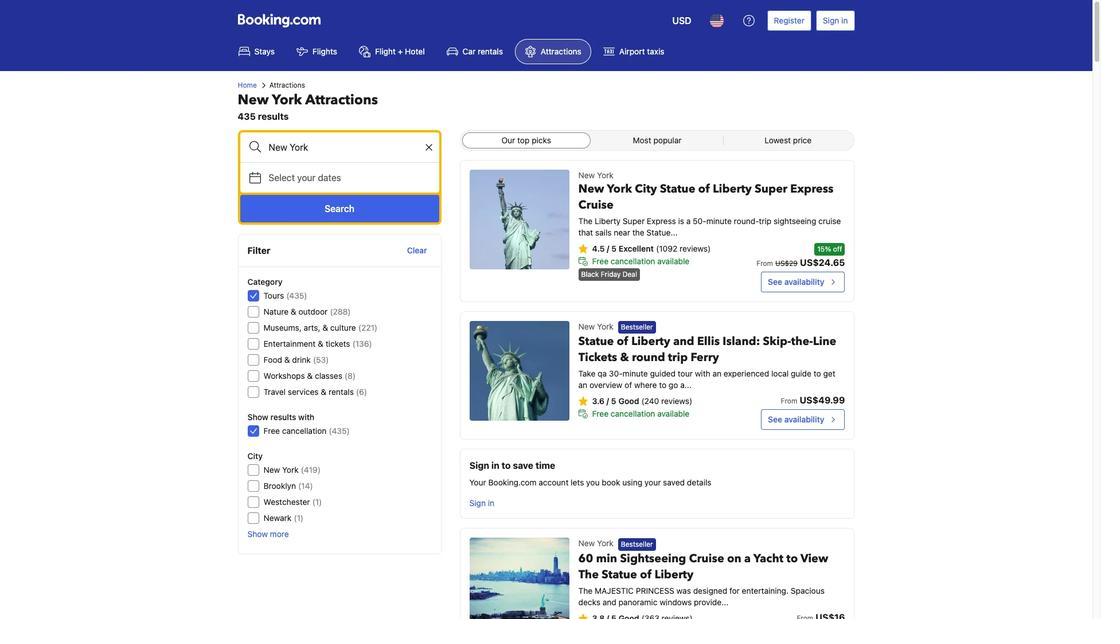 Task type: locate. For each thing, give the bounding box(es) containing it.
select
[[269, 173, 295, 183]]

/
[[607, 244, 610, 254], [607, 397, 609, 406]]

availability for statue of liberty and ellis island: skip-the-line tickets & round trip ferry
[[785, 415, 825, 425]]

rentals right car
[[478, 46, 503, 56]]

0 vertical spatial free cancellation available
[[592, 256, 690, 266]]

2 availability from the top
[[785, 415, 825, 425]]

1 vertical spatial minute
[[623, 369, 648, 379]]

50-
[[693, 216, 707, 226]]

tours
[[264, 291, 284, 301]]

free cancellation available for liberty
[[592, 256, 690, 266]]

minute up where
[[623, 369, 648, 379]]

from
[[757, 259, 773, 268], [781, 397, 798, 406]]

new york city statue of liberty super express cruise image
[[470, 170, 570, 270]]

picks
[[532, 135, 551, 145]]

1 vertical spatial 5
[[611, 397, 617, 406]]

show results with
[[248, 413, 315, 422]]

1 free cancellation available from the top
[[592, 256, 690, 266]]

1 horizontal spatial sign in link
[[816, 10, 855, 31]]

2 bestseller from the top
[[621, 540, 653, 549]]

line
[[814, 334, 837, 350]]

0 horizontal spatial with
[[298, 413, 315, 422]]

and
[[674, 334, 695, 350], [603, 598, 617, 607]]

(136)
[[353, 339, 372, 349]]

new york for statue
[[579, 322, 614, 332]]

results inside new york attractions 435 results
[[258, 111, 289, 122]]

show inside button
[[248, 530, 268, 539]]

3 the from the top
[[579, 586, 593, 596]]

to left view
[[787, 551, 798, 567]]

2 show from the top
[[248, 530, 268, 539]]

flights
[[313, 46, 337, 56]]

/ for round
[[607, 397, 609, 406]]

bestseller up sightseeing
[[621, 540, 653, 549]]

new york up tickets
[[579, 322, 614, 332]]

sign right register
[[823, 15, 840, 25]]

2 free cancellation available from the top
[[592, 409, 690, 419]]

reviews)
[[680, 244, 711, 254], [662, 397, 693, 406]]

city down 'show results with'
[[248, 452, 263, 461]]

see availability for new york city statue of liberty super express cruise
[[768, 277, 825, 287]]

1 vertical spatial free cancellation available
[[592, 409, 690, 419]]

sign down your
[[470, 499, 486, 509]]

free down 3.6 in the right of the page
[[592, 409, 609, 419]]

select your dates
[[269, 173, 341, 183]]

1 vertical spatial rentals
[[329, 387, 354, 397]]

liberty inside 60 min sightseeing cruise on a yacht to view the statue of liberty the majestic princess was designed for entertaining. spacious decks and panoramic windows provide...
[[655, 567, 694, 583]]

1 horizontal spatial and
[[674, 334, 695, 350]]

show down 'travel'
[[248, 413, 268, 422]]

1 horizontal spatial (1)
[[312, 497, 322, 507]]

sign in for left sign in link
[[470, 499, 495, 509]]

statue
[[660, 181, 696, 197], [579, 334, 614, 350], [602, 567, 637, 583]]

sign in right register
[[823, 15, 848, 25]]

results right 435
[[258, 111, 289, 122]]

1 vertical spatial (1)
[[294, 514, 304, 523]]

2 see availability from the top
[[768, 415, 825, 425]]

2 vertical spatial cancellation
[[282, 426, 327, 436]]

results
[[258, 111, 289, 122], [271, 413, 296, 422]]

in up booking.com
[[492, 461, 500, 471]]

and left ellis
[[674, 334, 695, 350]]

reviews) down 50-
[[680, 244, 711, 254]]

0 vertical spatial /
[[607, 244, 610, 254]]

1 horizontal spatial city
[[635, 181, 657, 197]]

brooklyn
[[264, 481, 296, 491]]

(1) down (14)
[[312, 497, 322, 507]]

1 horizontal spatial sign in
[[823, 15, 848, 25]]

to left "get" on the right bottom
[[814, 369, 821, 379]]

and inside statue of liberty and ellis island: skip-the-line tickets & round trip ferry take qa 30-minute guided tour with an experienced local guide to get an overview of where to go a...
[[674, 334, 695, 350]]

2 new york from the top
[[579, 539, 614, 549]]

& up 30-
[[620, 350, 629, 366]]

off
[[834, 245, 843, 254]]

0 vertical spatial see
[[768, 277, 783, 287]]

0 vertical spatial (1)
[[312, 497, 322, 507]]

1 vertical spatial attractions
[[270, 81, 305, 90]]

with up free cancellation (435)
[[298, 413, 315, 422]]

super up sightseeing
[[755, 181, 788, 197]]

results down 'travel'
[[271, 413, 296, 422]]

1 vertical spatial (435)
[[329, 426, 350, 436]]

flight + hotel
[[375, 46, 425, 56]]

rentals inside "car rentals" link
[[478, 46, 503, 56]]

statue...
[[647, 228, 678, 238]]

1 see from the top
[[768, 277, 783, 287]]

cruise up sails on the right top of the page
[[579, 197, 614, 213]]

your left "dates"
[[297, 173, 316, 183]]

sign in to save time
[[470, 461, 556, 471]]

1 vertical spatial a
[[745, 551, 751, 567]]

the-
[[792, 334, 814, 350]]

that
[[579, 228, 593, 238]]

1 vertical spatial see
[[768, 415, 783, 425]]

0 vertical spatial a
[[687, 216, 691, 226]]

1 available from the top
[[658, 256, 690, 266]]

cruise
[[579, 197, 614, 213], [689, 551, 725, 567]]

an down take
[[579, 381, 588, 390]]

trip left sightseeing
[[759, 216, 772, 226]]

available for ferry
[[658, 409, 690, 419]]

city
[[635, 181, 657, 197], [248, 452, 263, 461]]

0 vertical spatial reviews)
[[680, 244, 711, 254]]

reviews) down go at the bottom right
[[662, 397, 693, 406]]

a right "is"
[[687, 216, 691, 226]]

3.6
[[592, 397, 605, 406]]

skip-
[[763, 334, 792, 350]]

(1) down westchester (1)
[[294, 514, 304, 523]]

minute left round-
[[707, 216, 732, 226]]

1 vertical spatial and
[[603, 598, 617, 607]]

near
[[614, 228, 631, 238]]

see availability down from us$49.99
[[768, 415, 825, 425]]

sign for right sign in link
[[823, 15, 840, 25]]

in right register
[[842, 15, 848, 25]]

cancellation down the excellent
[[611, 256, 656, 266]]

0 vertical spatial in
[[842, 15, 848, 25]]

1 vertical spatial bestseller
[[621, 540, 653, 549]]

search
[[325, 204, 355, 214]]

0 vertical spatial trip
[[759, 216, 772, 226]]

(419)
[[301, 465, 321, 475]]

attractions inside new york attractions 435 results
[[305, 91, 378, 110]]

saved
[[663, 478, 685, 488]]

super
[[755, 181, 788, 197], [623, 216, 645, 226]]

0 horizontal spatial and
[[603, 598, 617, 607]]

sightseeing
[[774, 216, 817, 226]]

0 vertical spatial available
[[658, 256, 690, 266]]

the up decks
[[579, 586, 593, 596]]

2 vertical spatial attractions
[[305, 91, 378, 110]]

sign in down your
[[470, 499, 495, 509]]

in down booking.com
[[488, 499, 495, 509]]

0 vertical spatial the
[[579, 216, 593, 226]]

trip inside new york new york city statue of liberty super express cruise the liberty super express is a 50-minute round-trip sightseeing cruise that sails near the statue...
[[759, 216, 772, 226]]

of down sightseeing
[[640, 567, 652, 583]]

new york for 60
[[579, 539, 614, 549]]

your right using
[[645, 478, 661, 488]]

from inside from us$49.99
[[781, 397, 798, 406]]

1 availability from the top
[[785, 277, 825, 287]]

liberty up was on the bottom of page
[[655, 567, 694, 583]]

1 vertical spatial /
[[607, 397, 609, 406]]

liberty up sails on the right top of the page
[[595, 216, 621, 226]]

1 horizontal spatial from
[[781, 397, 798, 406]]

see availability
[[768, 277, 825, 287], [768, 415, 825, 425]]

(435) down travel services & rentals (6)
[[329, 426, 350, 436]]

435
[[238, 111, 256, 122]]

1 horizontal spatial express
[[791, 181, 834, 197]]

& down museums, arts, & culture (221)
[[318, 339, 324, 349]]

see down from us$49.99
[[768, 415, 783, 425]]

available down the (1092
[[658, 256, 690, 266]]

a right on
[[745, 551, 751, 567]]

2 vertical spatial in
[[488, 499, 495, 509]]

1 vertical spatial see availability
[[768, 415, 825, 425]]

on
[[727, 551, 742, 567]]

0 horizontal spatial from
[[757, 259, 773, 268]]

statue up majestic
[[602, 567, 637, 583]]

& right arts,
[[323, 323, 328, 333]]

black
[[582, 270, 599, 279]]

and down majestic
[[603, 598, 617, 607]]

rentals down (8)
[[329, 387, 354, 397]]

of up tickets
[[617, 334, 629, 350]]

ferry
[[691, 350, 719, 366]]

0 vertical spatial cancellation
[[611, 256, 656, 266]]

0 horizontal spatial sign in link
[[465, 494, 499, 514]]

0 vertical spatial results
[[258, 111, 289, 122]]

2 vertical spatial statue
[[602, 567, 637, 583]]

sign in
[[823, 15, 848, 25], [470, 499, 495, 509]]

in for right sign in link
[[842, 15, 848, 25]]

0 vertical spatial bestseller
[[621, 323, 653, 332]]

classes
[[315, 371, 343, 381]]

reviews) for super
[[680, 244, 711, 254]]

0 vertical spatial with
[[695, 369, 711, 379]]

0 vertical spatial new york
[[579, 322, 614, 332]]

dates
[[318, 173, 341, 183]]

0 vertical spatial an
[[713, 369, 722, 379]]

usd button
[[666, 7, 699, 34]]

2 see from the top
[[768, 415, 783, 425]]

statue of liberty and ellis island: skip-the-line tickets & round trip ferry image
[[470, 321, 570, 421]]

new york new york city statue of liberty super express cruise the liberty super express is a 50-minute round-trip sightseeing cruise that sails near the statue...
[[579, 170, 841, 238]]

excellent
[[619, 244, 654, 254]]

express up sightseeing
[[791, 181, 834, 197]]

sign in link right register link
[[816, 10, 855, 31]]

express
[[791, 181, 834, 197], [647, 216, 676, 226]]

of inside new york new york city statue of liberty super express cruise the liberty super express is a 50-minute round-trip sightseeing cruise that sails near the statue...
[[699, 181, 710, 197]]

liberty up round
[[632, 334, 671, 350]]

free cancellation available down the excellent
[[592, 256, 690, 266]]

from inside 15% off from us$29 us$24.65
[[757, 259, 773, 268]]

show left "more"
[[248, 530, 268, 539]]

0 vertical spatial 5
[[612, 244, 617, 254]]

& up travel services & rentals (6)
[[307, 371, 313, 381]]

1 vertical spatial express
[[647, 216, 676, 226]]

show for show results with
[[248, 413, 268, 422]]

black friday deal
[[582, 270, 637, 279]]

available for super
[[658, 256, 690, 266]]

(14)
[[298, 481, 313, 491]]

super up the
[[623, 216, 645, 226]]

statue up tickets
[[579, 334, 614, 350]]

1 vertical spatial from
[[781, 397, 798, 406]]

1 vertical spatial statue
[[579, 334, 614, 350]]

2 5 from the top
[[611, 397, 617, 406]]

free cancellation available down 3.6 / 5 good (240 reviews)
[[592, 409, 690, 419]]

free cancellation available for trip
[[592, 409, 690, 419]]

min
[[596, 551, 617, 567]]

sign in link down your
[[465, 494, 499, 514]]

sign for left sign in link
[[470, 499, 486, 509]]

see down us$29
[[768, 277, 783, 287]]

an down the ferry
[[713, 369, 722, 379]]

1 vertical spatial available
[[658, 409, 690, 419]]

1 vertical spatial availability
[[785, 415, 825, 425]]

0 vertical spatial from
[[757, 259, 773, 268]]

available down (240
[[658, 409, 690, 419]]

see for the-
[[768, 415, 783, 425]]

0 vertical spatial city
[[635, 181, 657, 197]]

windows
[[660, 598, 692, 607]]

minute inside statue of liberty and ellis island: skip-the-line tickets & round trip ferry take qa 30-minute guided tour with an experienced local guide to get an overview of where to go a...
[[623, 369, 648, 379]]

1 vertical spatial results
[[271, 413, 296, 422]]

of inside 60 min sightseeing cruise on a yacht to view the statue of liberty the majestic princess was designed for entertaining. spacious decks and panoramic windows provide...
[[640, 567, 652, 583]]

with
[[695, 369, 711, 379], [298, 413, 315, 422]]

statue inside 60 min sightseeing cruise on a yacht to view the statue of liberty the majestic princess was designed for entertaining. spacious decks and panoramic windows provide...
[[602, 567, 637, 583]]

free down 'show results with'
[[264, 426, 280, 436]]

tickets
[[579, 350, 618, 366]]

1 horizontal spatial with
[[695, 369, 711, 379]]

0 vertical spatial sign in
[[823, 15, 848, 25]]

cruise
[[819, 216, 841, 226]]

new york up 60
[[579, 539, 614, 549]]

0 vertical spatial rentals
[[478, 46, 503, 56]]

1 the from the top
[[579, 216, 593, 226]]

1 bestseller from the top
[[621, 323, 653, 332]]

free down 4.5
[[592, 256, 609, 266]]

cruise inside new york new york city statue of liberty super express cruise the liberty super express is a 50-minute round-trip sightseeing cruise that sails near the statue...
[[579, 197, 614, 213]]

1 horizontal spatial attractions
[[305, 91, 378, 110]]

1 new york from the top
[[579, 322, 614, 332]]

1 show from the top
[[248, 413, 268, 422]]

cruise left on
[[689, 551, 725, 567]]

0 horizontal spatial (1)
[[294, 514, 304, 523]]

5 left good
[[611, 397, 617, 406]]

0 vertical spatial your
[[297, 173, 316, 183]]

5 right 4.5
[[612, 244, 617, 254]]

search button
[[240, 195, 439, 223]]

from left us$29
[[757, 259, 773, 268]]

bestseller
[[621, 323, 653, 332], [621, 540, 653, 549]]

1 vertical spatial sign in
[[470, 499, 495, 509]]

1 vertical spatial new york
[[579, 539, 614, 549]]

2 vertical spatial sign
[[470, 499, 486, 509]]

your
[[297, 173, 316, 183], [645, 478, 661, 488]]

statue inside statue of liberty and ellis island: skip-the-line tickets & round trip ferry take qa 30-minute guided tour with an experienced local guide to get an overview of where to go a...
[[579, 334, 614, 350]]

more
[[270, 530, 289, 539]]

2 vertical spatial free
[[264, 426, 280, 436]]

0 vertical spatial sign in link
[[816, 10, 855, 31]]

see availability down us$29
[[768, 277, 825, 287]]

0 horizontal spatial minute
[[623, 369, 648, 379]]

1 vertical spatial show
[[248, 530, 268, 539]]

home
[[238, 81, 257, 90]]

the up that
[[579, 216, 593, 226]]

1 horizontal spatial your
[[645, 478, 661, 488]]

/ right 3.6 in the right of the page
[[607, 397, 609, 406]]

for
[[730, 586, 740, 596]]

/ right 4.5
[[607, 244, 610, 254]]

new york
[[579, 322, 614, 332], [579, 539, 614, 549]]

cancellation down 'show results with'
[[282, 426, 327, 436]]

& down classes
[[321, 387, 327, 397]]

flights link
[[287, 39, 347, 64]]

1 horizontal spatial trip
[[759, 216, 772, 226]]

cancellation down good
[[611, 409, 656, 419]]

0 vertical spatial and
[[674, 334, 695, 350]]

1 horizontal spatial (435)
[[329, 426, 350, 436]]

(435) up nature & outdoor (288)
[[286, 291, 307, 301]]

availability
[[785, 277, 825, 287], [785, 415, 825, 425]]

a inside 60 min sightseeing cruise on a yacht to view the statue of liberty the majestic princess was designed for entertaining. spacious decks and panoramic windows provide...
[[745, 551, 751, 567]]

0 vertical spatial sign
[[823, 15, 840, 25]]

entertainment
[[264, 339, 316, 349]]

0 vertical spatial minute
[[707, 216, 732, 226]]

account
[[539, 478, 569, 488]]

home link
[[238, 80, 257, 91]]

1 vertical spatial the
[[579, 567, 599, 583]]

0 horizontal spatial your
[[297, 173, 316, 183]]

availability down us$29
[[785, 277, 825, 287]]

1 vertical spatial city
[[248, 452, 263, 461]]

1 horizontal spatial rentals
[[478, 46, 503, 56]]

details
[[687, 478, 712, 488]]

sign up your
[[470, 461, 489, 471]]

of up 50-
[[699, 181, 710, 197]]

(288)
[[330, 307, 351, 317]]

60 min sightseeing cruise on a yacht to view the statue of liberty image
[[470, 538, 570, 620]]

cruise inside 60 min sightseeing cruise on a yacht to view the statue of liberty the majestic princess was designed for entertaining. spacious decks and panoramic windows provide...
[[689, 551, 725, 567]]

3.6 / 5 good (240 reviews)
[[592, 397, 693, 406]]

bestseller up round
[[621, 323, 653, 332]]

express up statue...
[[647, 216, 676, 226]]

food
[[264, 355, 282, 365]]

friday
[[601, 270, 621, 279]]

with down the ferry
[[695, 369, 711, 379]]

(1) for newark (1)
[[294, 514, 304, 523]]

0 horizontal spatial cruise
[[579, 197, 614, 213]]

1 5 from the top
[[612, 244, 617, 254]]

trip up the tour
[[668, 350, 688, 366]]

the down 60
[[579, 567, 599, 583]]

0 vertical spatial statue
[[660, 181, 696, 197]]

category
[[248, 277, 283, 287]]

0 horizontal spatial trip
[[668, 350, 688, 366]]

1 vertical spatial sign in link
[[465, 494, 499, 514]]

1 horizontal spatial minute
[[707, 216, 732, 226]]

travel services & rentals (6)
[[264, 387, 367, 397]]

0 horizontal spatial express
[[647, 216, 676, 226]]

register
[[774, 15, 805, 25]]

attractions
[[541, 46, 582, 56], [270, 81, 305, 90], [305, 91, 378, 110]]

good
[[619, 397, 639, 406]]

nature & outdoor (288)
[[264, 307, 351, 317]]

time
[[536, 461, 556, 471]]

an
[[713, 369, 722, 379], [579, 381, 588, 390]]

sign
[[823, 15, 840, 25], [470, 461, 489, 471], [470, 499, 486, 509]]

& inside statue of liberty and ellis island: skip-the-line tickets & round trip ferry take qa 30-minute guided tour with an experienced local guide to get an overview of where to go a...
[[620, 350, 629, 366]]

1 vertical spatial cruise
[[689, 551, 725, 567]]

show for show more
[[248, 530, 268, 539]]

1 vertical spatial reviews)
[[662, 397, 693, 406]]

round-
[[734, 216, 759, 226]]

newark
[[264, 514, 292, 523]]

city up the
[[635, 181, 657, 197]]

statue up "is"
[[660, 181, 696, 197]]

0 vertical spatial attractions
[[541, 46, 582, 56]]

2 available from the top
[[658, 409, 690, 419]]

0 horizontal spatial (435)
[[286, 291, 307, 301]]

0 horizontal spatial a
[[687, 216, 691, 226]]

bestseller for sightseeing
[[621, 540, 653, 549]]

0 horizontal spatial rentals
[[329, 387, 354, 397]]

availability down from us$49.99
[[785, 415, 825, 425]]

1 see availability from the top
[[768, 277, 825, 287]]

from down "local"
[[781, 397, 798, 406]]

1 vertical spatial an
[[579, 381, 588, 390]]

0 horizontal spatial sign in
[[470, 499, 495, 509]]

food & drink (53)
[[264, 355, 329, 365]]

statue inside new york new york city statue of liberty super express cruise the liberty super express is a 50-minute round-trip sightseeing cruise that sails near the statue...
[[660, 181, 696, 197]]

minute inside new york new york city statue of liberty super express cruise the liberty super express is a 50-minute round-trip sightseeing cruise that sails near the statue...
[[707, 216, 732, 226]]



Task type: vqa. For each thing, say whether or not it's contained in the screenshot.
second 21 from left
no



Task type: describe. For each thing, give the bounding box(es) containing it.
the
[[633, 228, 645, 238]]

booking.com image
[[238, 14, 320, 28]]

was
[[677, 586, 691, 596]]

where
[[635, 381, 657, 390]]

Where are you going? search field
[[240, 133, 439, 162]]

sign in for right sign in link
[[823, 15, 848, 25]]

2 horizontal spatial attractions
[[541, 46, 582, 56]]

go
[[669, 381, 678, 390]]

overview
[[590, 381, 623, 390]]

york inside new york attractions 435 results
[[272, 91, 302, 110]]

designed
[[694, 586, 728, 596]]

lowest price
[[765, 135, 812, 145]]

experienced
[[724, 369, 770, 379]]

our
[[502, 135, 515, 145]]

guide
[[791, 369, 812, 379]]

reviews) for ferry
[[662, 397, 693, 406]]

a inside new york new york city statue of liberty super express cruise the liberty super express is a 50-minute round-trip sightseeing cruise that sails near the statue...
[[687, 216, 691, 226]]

airport taxis
[[620, 46, 665, 56]]

free for the
[[592, 256, 609, 266]]

clear button
[[403, 240, 432, 261]]

flight
[[375, 46, 396, 56]]

0 vertical spatial (435)
[[286, 291, 307, 301]]

liberty up round-
[[713, 181, 752, 197]]

2 the from the top
[[579, 567, 599, 583]]

entertaining.
[[742, 586, 789, 596]]

car
[[463, 46, 476, 56]]

tours (435)
[[264, 291, 307, 301]]

island:
[[723, 334, 760, 350]]

1 vertical spatial with
[[298, 413, 315, 422]]

top
[[518, 135, 530, 145]]

most
[[633, 135, 652, 145]]

availability for new york city statue of liberty super express cruise
[[785, 277, 825, 287]]

(6)
[[356, 387, 367, 397]]

to left save
[[502, 461, 511, 471]]

see availability for statue of liberty and ellis island: skip-the-line tickets & round trip ferry
[[768, 415, 825, 425]]

nature
[[264, 307, 289, 317]]

5 for the
[[612, 244, 617, 254]]

majestic
[[595, 586, 634, 596]]

(1092
[[656, 244, 678, 254]]

5 for round
[[611, 397, 617, 406]]

& left drink
[[284, 355, 290, 365]]

1 vertical spatial sign
[[470, 461, 489, 471]]

in for left sign in link
[[488, 499, 495, 509]]

decks
[[579, 598, 601, 607]]

city inside new york new york city statue of liberty super express cruise the liberty super express is a 50-minute round-trip sightseeing cruise that sails near the statue...
[[635, 181, 657, 197]]

0 horizontal spatial an
[[579, 381, 588, 390]]

free for round
[[592, 409, 609, 419]]

us$24.65
[[800, 258, 845, 268]]

entertainment & tickets (136)
[[264, 339, 372, 349]]

of up good
[[625, 381, 632, 390]]

lets
[[571, 478, 584, 488]]

book
[[602, 478, 621, 488]]

tour
[[678, 369, 693, 379]]

from us$49.99
[[781, 396, 845, 406]]

car rentals link
[[437, 39, 513, 64]]

to left go at the bottom right
[[659, 381, 667, 390]]

(221)
[[358, 323, 378, 333]]

view
[[801, 551, 829, 567]]

with inside statue of liberty and ellis island: skip-the-line tickets & round trip ferry take qa 30-minute guided tour with an experienced local guide to get an overview of where to go a...
[[695, 369, 711, 379]]

workshops & classes (8)
[[264, 371, 356, 381]]

us$29
[[776, 259, 798, 268]]

the inside new york new york city statue of liberty super express cruise the liberty super express is a 50-minute round-trip sightseeing cruise that sails near the statue...
[[579, 216, 593, 226]]

30-
[[609, 369, 623, 379]]

see for liberty
[[768, 277, 783, 287]]

save
[[513, 461, 534, 471]]

4.5
[[592, 244, 605, 254]]

show more
[[248, 530, 289, 539]]

your booking.com account lets you book using your saved details
[[470, 478, 712, 488]]

guided
[[650, 369, 676, 379]]

and inside 60 min sightseeing cruise on a yacht to view the statue of liberty the majestic princess was designed for entertaining. spacious decks and panoramic windows provide...
[[603, 598, 617, 607]]

your
[[470, 478, 486, 488]]

1 vertical spatial super
[[623, 216, 645, 226]]

cancellation for liberty
[[611, 256, 656, 266]]

travel
[[264, 387, 286, 397]]

tickets
[[326, 339, 350, 349]]

princess
[[636, 586, 675, 596]]

liberty inside statue of liberty and ellis island: skip-the-line tickets & round trip ferry take qa 30-minute guided tour with an experienced local guide to get an overview of where to go a...
[[632, 334, 671, 350]]

sails
[[596, 228, 612, 238]]

a...
[[681, 381, 692, 390]]

15%
[[818, 245, 832, 254]]

statue of liberty and ellis island: skip-the-line tickets & round trip ferry take qa 30-minute guided tour with an experienced local guide to get an overview of where to go a...
[[579, 334, 837, 390]]

drink
[[292, 355, 311, 365]]

trip inside statue of liberty and ellis island: skip-the-line tickets & round trip ferry take qa 30-minute guided tour with an experienced local guide to get an overview of where to go a...
[[668, 350, 688, 366]]

airport taxis link
[[594, 39, 674, 64]]

get
[[824, 369, 836, 379]]

flight + hotel link
[[349, 39, 435, 64]]

using
[[623, 478, 643, 488]]

culture
[[330, 323, 356, 333]]

& right nature
[[291, 307, 296, 317]]

provide...
[[694, 598, 729, 607]]

outdoor
[[299, 307, 328, 317]]

clear
[[407, 246, 427, 255]]

stays
[[254, 46, 275, 56]]

/ for the
[[607, 244, 610, 254]]

take
[[579, 369, 596, 379]]

0 horizontal spatial city
[[248, 452, 263, 461]]

1 horizontal spatial super
[[755, 181, 788, 197]]

cancellation for trip
[[611, 409, 656, 419]]

new inside new york attractions 435 results
[[238, 91, 269, 110]]

to inside 60 min sightseeing cruise on a yacht to view the statue of liberty the majestic princess was designed for entertaining. spacious decks and panoramic windows provide...
[[787, 551, 798, 567]]

1 vertical spatial your
[[645, 478, 661, 488]]

60
[[579, 551, 594, 567]]

most popular
[[633, 135, 682, 145]]

yacht
[[754, 551, 784, 567]]

our top picks
[[502, 135, 551, 145]]

0 vertical spatial express
[[791, 181, 834, 197]]

car rentals
[[463, 46, 503, 56]]

us$49.99
[[800, 396, 845, 406]]

is
[[678, 216, 685, 226]]

show more button
[[248, 529, 289, 540]]

1 vertical spatial in
[[492, 461, 500, 471]]

filter
[[248, 246, 271, 256]]

price
[[793, 135, 812, 145]]

deal
[[623, 270, 637, 279]]

bestseller for liberty
[[621, 323, 653, 332]]

register link
[[767, 10, 812, 31]]

free cancellation (435)
[[264, 426, 350, 436]]

0 horizontal spatial attractions
[[270, 81, 305, 90]]

(1) for westchester (1)
[[312, 497, 322, 507]]

(240
[[642, 397, 659, 406]]

you
[[586, 478, 600, 488]]

1 horizontal spatial an
[[713, 369, 722, 379]]



